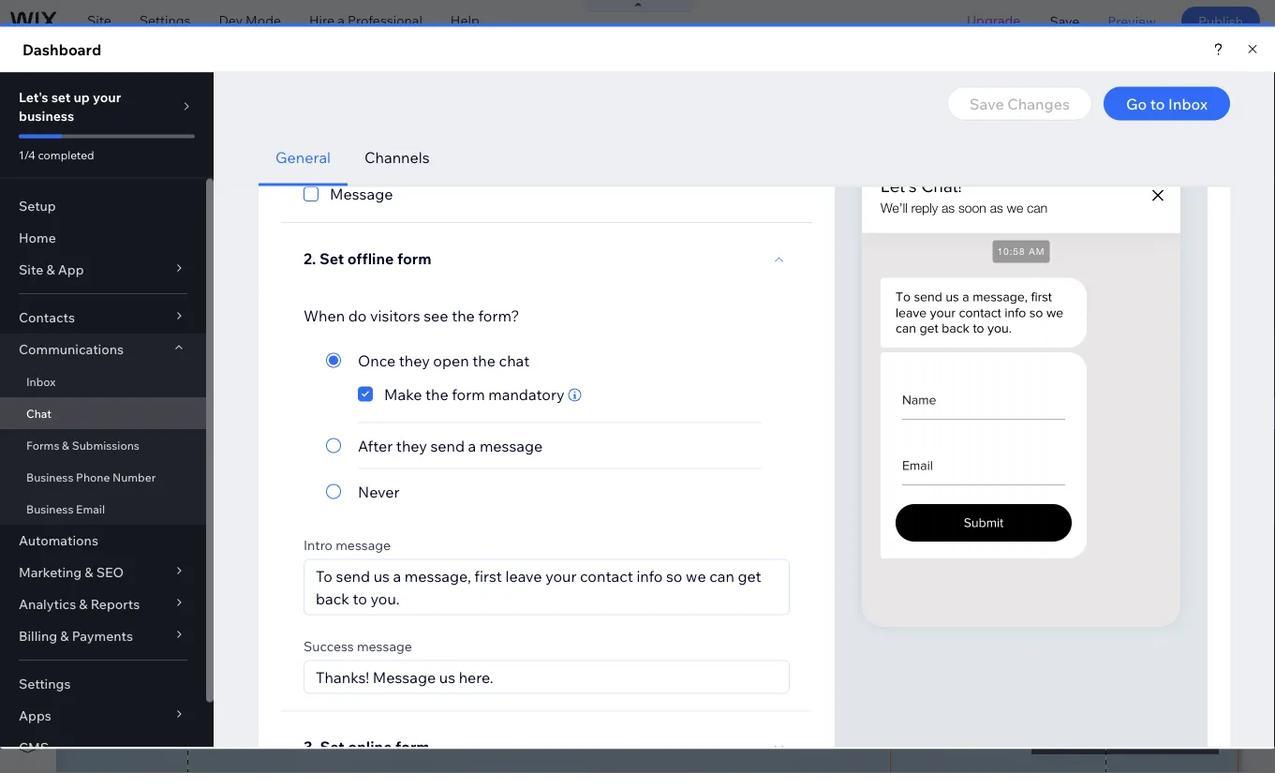 Task type: describe. For each thing, give the bounding box(es) containing it.
save button
[[1036, 0, 1094, 41]]

publish
[[1198, 12, 1243, 29]]

wix
[[186, 119, 213, 138]]

dev mode
[[219, 12, 281, 29]]

open
[[985, 223, 1020, 239]]

mode
[[246, 12, 281, 29]]

preview
[[1108, 12, 1156, 29]]

inbox
[[1023, 223, 1057, 239]]

home
[[71, 55, 108, 71]]

upgrade
[[967, 12, 1021, 29]]

chat
[[216, 119, 251, 138]]



Task type: locate. For each thing, give the bounding box(es) containing it.
search
[[1216, 55, 1258, 71]]

hire a professional
[[309, 12, 422, 29]]

hire
[[309, 12, 335, 29]]

0 vertical spatial settings
[[139, 12, 191, 29]]

a
[[338, 12, 345, 29]]

dev
[[219, 12, 243, 29]]

save
[[1050, 12, 1080, 29]]

professional
[[348, 12, 422, 29]]

0 horizontal spatial settings
[[139, 12, 191, 29]]

search button
[[1176, 42, 1275, 83]]

preview button
[[1094, 0, 1170, 41]]

settings left the 'open'
[[903, 223, 955, 239]]

help
[[451, 12, 480, 29]]

settings
[[139, 12, 191, 29], [903, 223, 955, 239]]

publish button
[[1182, 7, 1260, 35]]

1 horizontal spatial settings
[[903, 223, 955, 239]]

site
[[87, 12, 111, 29]]

open inbox
[[985, 223, 1057, 239]]

settings left dev
[[139, 12, 191, 29]]

wix chat
[[186, 119, 251, 138]]

1 vertical spatial settings
[[903, 223, 955, 239]]



Task type: vqa. For each thing, say whether or not it's contained in the screenshot.
/
no



